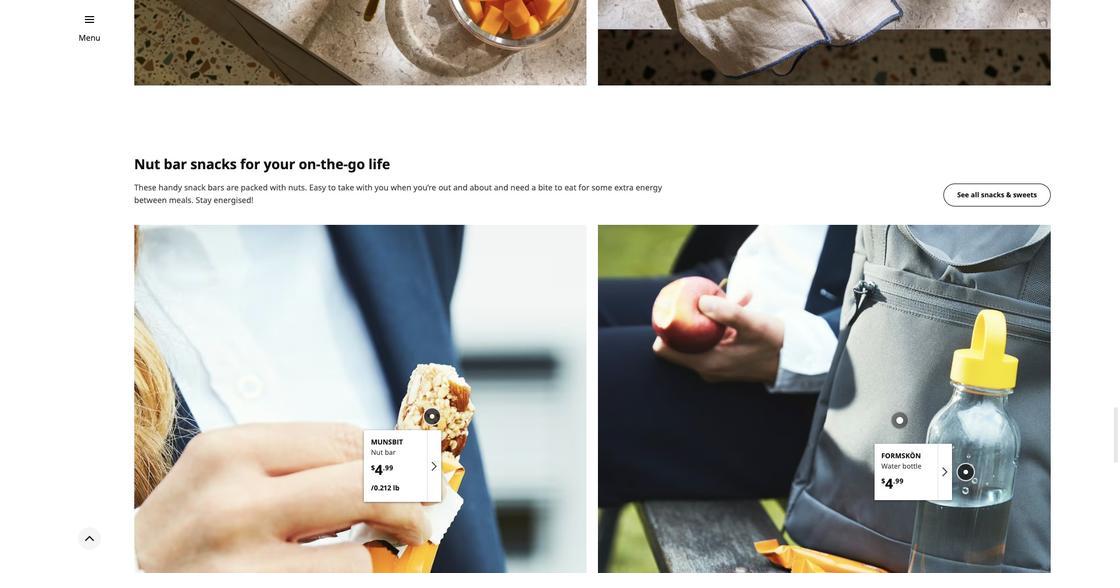 Task type: vqa. For each thing, say whether or not it's contained in the screenshot.
Preparing delivery's "Preparing"
no



Task type: locate. For each thing, give the bounding box(es) containing it.
0 horizontal spatial $
[[371, 463, 375, 473]]

0 vertical spatial $
[[371, 463, 375, 473]]

you're
[[414, 182, 436, 193]]

1 vertical spatial snacks
[[981, 190, 1005, 200]]

0 horizontal spatial with
[[270, 182, 286, 193]]

for right eat
[[579, 182, 590, 193]]

nut down munsbit
[[371, 448, 383, 458]]

1 horizontal spatial products shown on image element
[[875, 444, 952, 501]]

0 horizontal spatial 4
[[375, 461, 383, 479]]

a person in a blue jacket and white shirt sitting with munsbit nut bars, a starttid backpack and formskön water bottle. image
[[598, 225, 1051, 573]]

1 horizontal spatial for
[[579, 182, 590, 193]]

go
[[348, 155, 365, 173]]

1 horizontal spatial bar
[[385, 448, 396, 458]]

for inside these handy snack bars are packed with nuts. easy to take with you when you're out and about and need a bite to eat for some extra energy between meals. stay energised!
[[579, 182, 590, 193]]

these
[[134, 182, 157, 193]]

bar up handy
[[164, 155, 187, 173]]

1 horizontal spatial .
[[893, 477, 895, 486]]

1 horizontal spatial 99
[[895, 477, 904, 486]]

1 vertical spatial for
[[579, 182, 590, 193]]

and right out
[[453, 182, 468, 193]]

see all snacks & sweets
[[957, 190, 1037, 200]]

to
[[328, 182, 336, 193], [555, 182, 563, 193]]

for
[[240, 155, 260, 173], [579, 182, 590, 193]]

1 horizontal spatial nut
[[371, 448, 383, 458]]

99
[[385, 463, 393, 473], [895, 477, 904, 486]]

and
[[453, 182, 468, 193], [494, 182, 508, 193]]

snacks
[[190, 155, 237, 173], [981, 190, 1005, 200]]

bar down munsbit
[[385, 448, 396, 458]]

energised!
[[214, 195, 254, 206]]

extra
[[615, 182, 634, 193]]

snacks up bars
[[190, 155, 237, 173]]

0 horizontal spatial for
[[240, 155, 260, 173]]

to left take
[[328, 182, 336, 193]]

1 vertical spatial nut
[[371, 448, 383, 458]]

with left you
[[356, 182, 373, 193]]

.
[[383, 463, 385, 473], [893, 477, 895, 486]]

a person in a blue jacket and white shirt holding a munsbit nut bar with sea salt. image
[[134, 225, 587, 573]]

meals.
[[169, 195, 194, 206]]

products shown on image element
[[364, 431, 442, 502], [875, 444, 952, 501]]

nut up the these at the top of page
[[134, 155, 160, 173]]

1 horizontal spatial to
[[555, 182, 563, 193]]

0 horizontal spatial snacks
[[190, 155, 237, 173]]

for up packed
[[240, 155, 260, 173]]

0 vertical spatial .
[[383, 463, 385, 473]]

life
[[369, 155, 390, 173]]

$
[[371, 463, 375, 473], [882, 477, 885, 486]]

the-
[[321, 155, 348, 173]]

all
[[971, 190, 979, 200]]

99 down water
[[895, 477, 904, 486]]

to left eat
[[555, 182, 563, 193]]

bar
[[164, 155, 187, 173], [385, 448, 396, 458]]

menu button
[[79, 32, 100, 44]]

0 horizontal spatial to
[[328, 182, 336, 193]]

nut
[[134, 155, 160, 173], [371, 448, 383, 458]]

1 horizontal spatial with
[[356, 182, 373, 193]]

snacks left &
[[981, 190, 1005, 200]]

0 horizontal spatial .
[[383, 463, 385, 473]]

1 vertical spatial .
[[893, 477, 895, 486]]

$ up /0.212
[[371, 463, 375, 473]]

0 vertical spatial nut
[[134, 155, 160, 173]]

2 to from the left
[[555, 182, 563, 193]]

4 down water
[[885, 474, 893, 493]]

. up /0.212 lb
[[383, 463, 385, 473]]

and left need
[[494, 182, 508, 193]]

snacks for &
[[981, 190, 1005, 200]]

packed
[[241, 182, 268, 193]]

1 vertical spatial $
[[882, 477, 885, 486]]

bite
[[538, 182, 553, 193]]

4 up /0.212
[[375, 461, 383, 479]]

0 vertical spatial 99
[[385, 463, 393, 473]]

. down water
[[893, 477, 895, 486]]

4 inside formskön water bottle $ 4 . 99
[[885, 474, 893, 493]]

about
[[470, 182, 492, 193]]

snacks for for
[[190, 155, 237, 173]]

a hand reaching for a tomato on a kitchen countertop with a glass container of huvudroll plant balls and other ingredients. image
[[134, 0, 587, 86]]

with
[[270, 182, 286, 193], [356, 182, 373, 193]]

$ 4 . 99
[[371, 461, 393, 479]]

a vegan tomato and squash stew topped with a few huvudroll plant balls and plant-based yoghurt on an ombonad plate. image
[[598, 0, 1051, 86]]

with left nuts.
[[270, 182, 286, 193]]

1 vertical spatial 99
[[895, 477, 904, 486]]

99 down munsbit nut bar on the left bottom of page
[[385, 463, 393, 473]]

bars
[[208, 182, 224, 193]]

formskön
[[882, 451, 921, 461]]

1 vertical spatial bar
[[385, 448, 396, 458]]

0 horizontal spatial products shown on image element
[[364, 431, 442, 502]]

0 vertical spatial snacks
[[190, 155, 237, 173]]

when
[[391, 182, 412, 193]]

see
[[957, 190, 969, 200]]

see all snacks & sweets button
[[944, 184, 1051, 207]]

munsbit nut bar
[[371, 438, 403, 458]]

formskön water bottle $ 4 . 99
[[882, 451, 922, 493]]

on-
[[299, 155, 321, 173]]

products shown on image element for the a person in a blue jacket and white shirt sitting with munsbit nut bars, a starttid backpack and formskön water bottle. image
[[875, 444, 952, 501]]

0 horizontal spatial bar
[[164, 155, 187, 173]]

0 horizontal spatial and
[[453, 182, 468, 193]]

2 and from the left
[[494, 182, 508, 193]]

1 horizontal spatial and
[[494, 182, 508, 193]]

1 horizontal spatial 4
[[885, 474, 893, 493]]

1 with from the left
[[270, 182, 286, 193]]

1 horizontal spatial $
[[882, 477, 885, 486]]

4
[[375, 461, 383, 479], [885, 474, 893, 493]]

1 horizontal spatial snacks
[[981, 190, 1005, 200]]

some
[[592, 182, 612, 193]]

0 vertical spatial for
[[240, 155, 260, 173]]

easy
[[309, 182, 326, 193]]

$ down water
[[882, 477, 885, 486]]

0 vertical spatial bar
[[164, 155, 187, 173]]

0 horizontal spatial 99
[[385, 463, 393, 473]]

snacks inside "button"
[[981, 190, 1005, 200]]

nut inside munsbit nut bar
[[371, 448, 383, 458]]

handy
[[159, 182, 182, 193]]



Task type: describe. For each thing, give the bounding box(es) containing it.
menu
[[79, 32, 100, 43]]

&
[[1006, 190, 1012, 200]]

stay
[[196, 195, 212, 206]]

99 inside formskön water bottle $ 4 . 99
[[895, 477, 904, 486]]

products shown on image element for a person in a blue jacket and white shirt holding a munsbit nut bar with sea salt. image
[[364, 431, 442, 502]]

you
[[375, 182, 389, 193]]

are
[[226, 182, 239, 193]]

eat
[[565, 182, 577, 193]]

a
[[532, 182, 536, 193]]

99 inside $ 4 . 99
[[385, 463, 393, 473]]

sweets
[[1013, 190, 1037, 200]]

/0.212 lb
[[371, 483, 400, 493]]

between
[[134, 195, 167, 206]]

1 to from the left
[[328, 182, 336, 193]]

nut bar snacks for your on-the-go life
[[134, 155, 390, 173]]

1 and from the left
[[453, 182, 468, 193]]

munsbit
[[371, 438, 403, 447]]

. inside formskön water bottle $ 4 . 99
[[893, 477, 895, 486]]

out
[[438, 182, 451, 193]]

bar inside munsbit nut bar
[[385, 448, 396, 458]]

$ inside $ 4 . 99
[[371, 463, 375, 473]]

these handy snack bars are packed with nuts. easy to take with you when you're out and about and need a bite to eat for some extra energy between meals. stay energised!
[[134, 182, 662, 206]]

your
[[264, 155, 295, 173]]

nuts.
[[288, 182, 307, 193]]

2 with from the left
[[356, 182, 373, 193]]

$ inside formskön water bottle $ 4 . 99
[[882, 477, 885, 486]]

water
[[882, 461, 901, 471]]

bottle
[[903, 461, 922, 471]]

lb
[[393, 483, 400, 493]]

energy
[[636, 182, 662, 193]]

0 horizontal spatial nut
[[134, 155, 160, 173]]

snack
[[184, 182, 206, 193]]

. inside $ 4 . 99
[[383, 463, 385, 473]]

need
[[511, 182, 530, 193]]

take
[[338, 182, 354, 193]]

/0.212
[[371, 483, 391, 493]]



